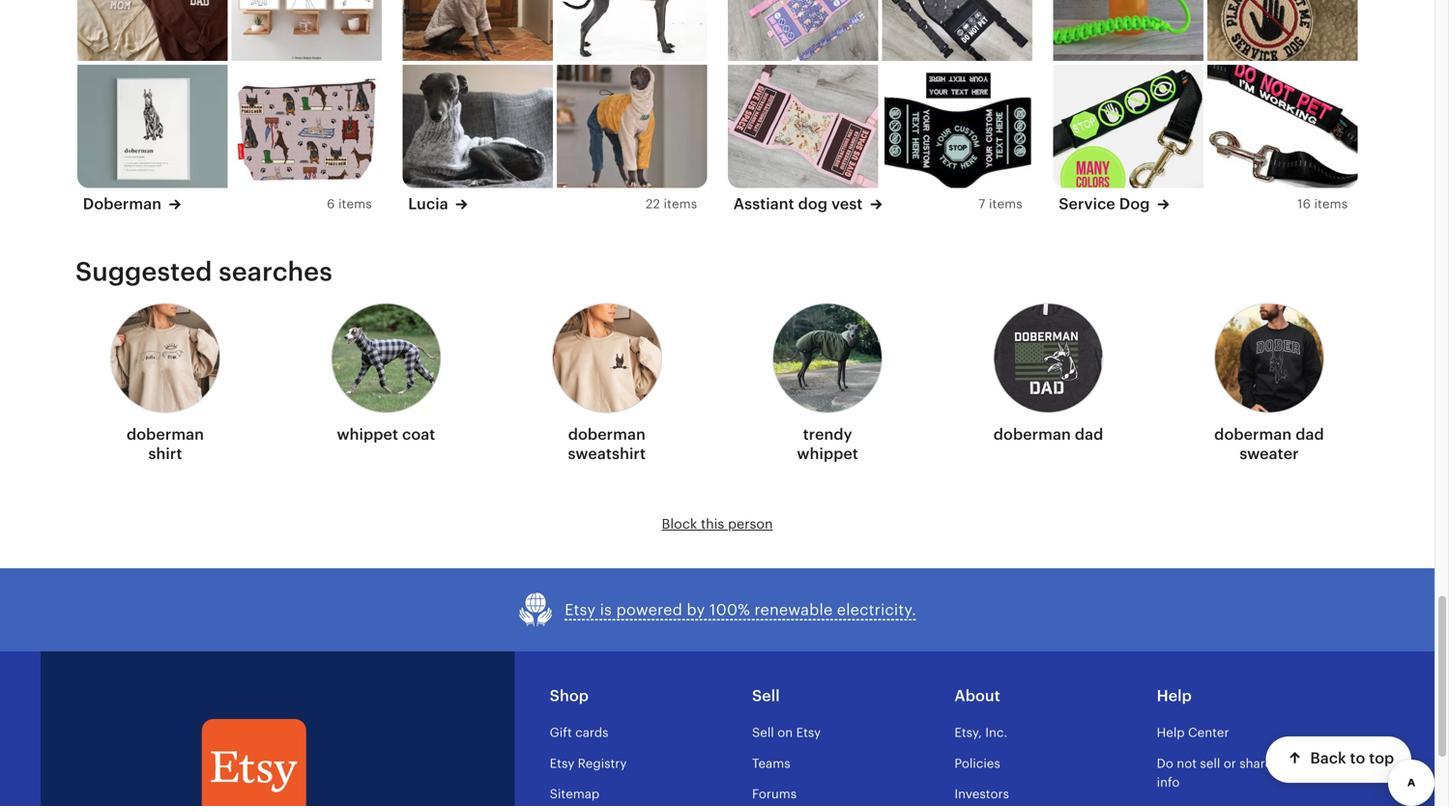 Task type: locate. For each thing, give the bounding box(es) containing it.
items for asstiant dog vest
[[989, 197, 1023, 211]]

1 doberman from the left
[[127, 426, 204, 443]]

dad inside doberman dad sweater
[[1296, 426, 1325, 443]]

7 items
[[979, 197, 1023, 211]]

doberman
[[83, 195, 162, 213]]

jumpsuit clothing( whippet ,italian greyhound,lurcher, sighthound, galgo, saluki clothing) image
[[557, 65, 707, 192]]

dad
[[1075, 426, 1104, 443], [1296, 426, 1325, 443]]

2 help from the top
[[1157, 726, 1185, 740]]

trendy whippet link
[[773, 297, 883, 471]]

policies link
[[955, 756, 1001, 771]]

items for lucia
[[664, 197, 697, 211]]

teddy long shirt for italian greyhound brown image
[[557, 0, 707, 61]]

to
[[1350, 750, 1365, 767]]

0 vertical spatial etsy
[[565, 602, 596, 619]]

3 doberman from the left
[[994, 426, 1071, 443]]

0 vertical spatial sell
[[752, 688, 780, 705]]

powered
[[616, 602, 683, 619]]

0 vertical spatial whippet
[[337, 426, 398, 443]]

22
[[646, 197, 660, 211]]

block
[[662, 516, 697, 532]]

doberman sweatshirt
[[568, 426, 646, 463]]

shop
[[550, 688, 589, 705]]

doberman
[[127, 426, 204, 443], [568, 426, 646, 443], [994, 426, 1071, 443], [1215, 426, 1292, 443]]

teams
[[752, 756, 791, 771]]

sell up on
[[752, 688, 780, 705]]

help
[[1157, 688, 1192, 705], [1157, 726, 1185, 740]]

lucia
[[408, 195, 448, 213]]

1 vertical spatial help
[[1157, 726, 1185, 740]]

by
[[687, 602, 705, 619]]

dog
[[798, 195, 828, 213]]

doberman sweatshirt link
[[552, 297, 662, 471]]

doberman for doberman dad sweater
[[1215, 426, 1292, 443]]

dad for doberman dad
[[1075, 426, 1104, 443]]

forums
[[752, 787, 797, 802]]

whippet coat
[[337, 426, 435, 443]]

help up do
[[1157, 726, 1185, 740]]

2 dad from the left
[[1296, 426, 1325, 443]]

logos stop no touch no talk no eye contact  dog leash wrap image
[[1053, 65, 1204, 192]]

1 horizontal spatial whippet
[[797, 445, 859, 463]]

4 doberman from the left
[[1215, 426, 1292, 443]]

3 items from the left
[[989, 197, 1023, 211]]

asstiant dog vest
[[734, 195, 863, 213]]

gift cards
[[550, 726, 609, 740]]

1 dad from the left
[[1075, 426, 1104, 443]]

16 items
[[1298, 197, 1348, 211]]

doberman for doberman sweatshirt
[[568, 426, 646, 443]]

0 horizontal spatial dad
[[1075, 426, 1104, 443]]

sell
[[752, 688, 780, 705], [752, 726, 774, 740]]

doberman for doberman shirt
[[127, 426, 204, 443]]

2 items from the left
[[664, 197, 697, 211]]

trendy
[[803, 426, 853, 443]]

items
[[338, 197, 372, 211], [664, 197, 697, 211], [989, 197, 1023, 211], [1315, 197, 1348, 211]]

suggested
[[75, 257, 212, 287]]

whippet coat link
[[331, 297, 441, 452]]

electricity.
[[837, 602, 917, 619]]

2 sell from the top
[[752, 726, 774, 740]]

doberman dad link
[[994, 297, 1104, 452]]

help up help center
[[1157, 688, 1192, 705]]

4 items from the left
[[1315, 197, 1348, 211]]

info
[[1157, 775, 1180, 790]]

1 help from the top
[[1157, 688, 1192, 705]]

0 vertical spatial help
[[1157, 688, 1192, 705]]

1 vertical spatial whippet
[[797, 445, 859, 463]]

help for help center
[[1157, 726, 1185, 740]]

custom working dog vest image
[[728, 65, 878, 192]]

etsy
[[565, 602, 596, 619], [796, 726, 821, 740], [550, 756, 575, 771]]

forums link
[[752, 787, 797, 802]]

do
[[1157, 756, 1174, 771]]

items right 16
[[1315, 197, 1348, 211]]

doberman dad sweater
[[1215, 426, 1325, 463]]

whippet
[[337, 426, 398, 443], [797, 445, 859, 463]]

1 sell from the top
[[752, 688, 780, 705]]

doberman mom sweatshirt | doberman dad sweatshirt | dog mom sweatshirt | doberman sweatshirt | doberman dad gift | doberman mom gift image
[[77, 0, 227, 61]]

doberman definition printable wall art | doberman gift | doberman print | doberman decor | doberman poster | minimal art | digital download image
[[77, 65, 227, 192]]

do not sell or share my personal info
[[1157, 756, 1349, 790]]

sweater
[[1240, 445, 1299, 463]]

sitemap
[[550, 787, 600, 802]]

etsy right on
[[796, 726, 821, 740]]

dog
[[1120, 195, 1150, 213]]

1 horizontal spatial dad
[[1296, 426, 1325, 443]]

items right 22
[[664, 197, 697, 211]]

teams link
[[752, 756, 791, 771]]

whippet down trendy
[[797, 445, 859, 463]]

etsy, inc.
[[955, 726, 1008, 740]]

back to top
[[1310, 750, 1394, 767]]

1 vertical spatial etsy
[[796, 726, 821, 740]]

2 vertical spatial etsy
[[550, 756, 575, 771]]

sell for sell on etsy
[[752, 726, 774, 740]]

1 items from the left
[[338, 197, 372, 211]]

do not pet i'm working  dog leash strap wrap image
[[1208, 65, 1358, 192]]

share
[[1240, 756, 1273, 771]]

items right '7'
[[989, 197, 1023, 211]]

etsy inside button
[[565, 602, 596, 619]]

policies
[[955, 756, 1001, 771]]

0 horizontal spatial whippet
[[337, 426, 398, 443]]

1 vertical spatial sell
[[752, 726, 774, 740]]

on
[[778, 726, 793, 740]]

doberman shirt link
[[110, 297, 220, 471]]

etsy down gift
[[550, 756, 575, 771]]

items for service dog
[[1315, 197, 1348, 211]]

help center link
[[1157, 726, 1229, 740]]

sell left on
[[752, 726, 774, 740]]

custom y front harness & cape image
[[728, 0, 878, 61]]

doberman inside doberman sweatshirt
[[568, 426, 646, 443]]

or
[[1224, 756, 1237, 771]]

gift
[[550, 726, 572, 740]]

this
[[701, 516, 725, 532]]

items right 6
[[338, 197, 372, 211]]

2 doberman from the left
[[568, 426, 646, 443]]

back
[[1310, 750, 1346, 767]]

doberman inside doberman dad sweater
[[1215, 426, 1292, 443]]

etsy left is
[[565, 602, 596, 619]]

7
[[979, 197, 986, 211]]

whippet left coat on the bottom left of page
[[337, 426, 398, 443]]

inc.
[[986, 726, 1008, 740]]

gift cards link
[[550, 726, 609, 740]]



Task type: vqa. For each thing, say whether or not it's contained in the screenshot.
Asstiant dog vest
yes



Task type: describe. For each thing, give the bounding box(es) containing it.
asstiant
[[734, 195, 795, 213]]

etsy for etsy registry
[[550, 756, 575, 771]]

doberman for doberman dad
[[994, 426, 1071, 443]]

coat
[[402, 426, 435, 443]]

service dog
[[1059, 195, 1150, 213]]

6 items
[[327, 197, 372, 211]]

back to top button
[[1266, 737, 1412, 783]]

etsy is powered by 100% renewable electricity.
[[565, 602, 917, 619]]

person
[[728, 516, 773, 532]]

help for help
[[1157, 688, 1192, 705]]

service
[[1059, 195, 1116, 213]]

22 items
[[646, 197, 697, 211]]

whippet inside trendy whippet link
[[797, 445, 859, 463]]

investors link
[[955, 787, 1009, 802]]

sell for sell
[[752, 688, 780, 705]]

sell
[[1200, 756, 1221, 771]]

shirt
[[148, 445, 182, 463]]

block this person button
[[662, 515, 773, 534]]

doberman line art set - instant download image
[[231, 0, 382, 61]]

my
[[1276, 756, 1294, 771]]

etsy, inc. link
[[955, 726, 1008, 740]]

etsy for etsy is powered by 100% renewable electricity.
[[565, 602, 596, 619]]

sweatshirt
[[568, 445, 646, 463]]

grey fluffy soft fleece jumper pyjamas italian greyhound, whippet, lurcher, greyhound, saluki sighthound image
[[403, 0, 553, 61]]

etsy registry
[[550, 756, 627, 771]]

top
[[1369, 750, 1394, 767]]

sitemap link
[[550, 787, 600, 802]]

doberman shirt
[[127, 426, 204, 463]]

etsy,
[[955, 726, 982, 740]]

doberman dad sweater link
[[1215, 297, 1325, 471]]

16
[[1298, 197, 1311, 211]]

items for doberman
[[338, 197, 372, 211]]

dad for doberman dad sweater
[[1296, 426, 1325, 443]]

whippet inside whippet coat link
[[337, 426, 398, 443]]

100%
[[710, 602, 750, 619]]

etsy registry link
[[550, 756, 627, 771]]

vest
[[832, 195, 863, 213]]

hand knitted grey jumper sweater whippet greyhound italian greyhound, lurcher, saluki sighthound clothing image
[[403, 65, 553, 192]]

sell on etsy link
[[752, 726, 821, 740]]

suggested searches
[[75, 257, 333, 287]]

combo custom dog vest and leash wrap bundle, dog bundle, s&r vest, butterfly vest, custom cape, embroidered, dog gear, custom dog, dog vest image
[[882, 65, 1032, 192]]

don't pet me service dog key chain/ /snap tab service dog id/ health/ awareness/ safety/ service dog /alert /school bag/backpack/dog tag image
[[1208, 0, 1358, 61]]

custom y front hybrid harness image
[[882, 0, 1032, 61]]

renewable
[[755, 602, 833, 619]]

6
[[327, 197, 335, 211]]

investors
[[955, 787, 1009, 802]]

cards
[[576, 726, 609, 740]]

pill bottle retrieval tab, tablet bottle retrieval leash, dog training aids, dog assistance tools, disability retrieval aid, pre-order image
[[1053, 0, 1204, 61]]

trendy whippet
[[797, 426, 859, 463]]

help center
[[1157, 726, 1229, 740]]

sell on etsy
[[752, 726, 821, 740]]

selina-jayne doberman pinscher dogs limited edition designer wash bag image
[[231, 65, 382, 192]]

personal
[[1297, 756, 1349, 771]]

center
[[1188, 726, 1229, 740]]

searches
[[219, 257, 333, 287]]

do not sell or share my personal info link
[[1157, 756, 1349, 790]]

about
[[955, 688, 1001, 705]]

block this person
[[662, 516, 773, 532]]

doberman dad
[[994, 426, 1104, 443]]

etsy is powered by 100% renewable electricity. button
[[518, 592, 917, 629]]

is
[[600, 602, 612, 619]]

not
[[1177, 756, 1197, 771]]

registry
[[578, 756, 627, 771]]



